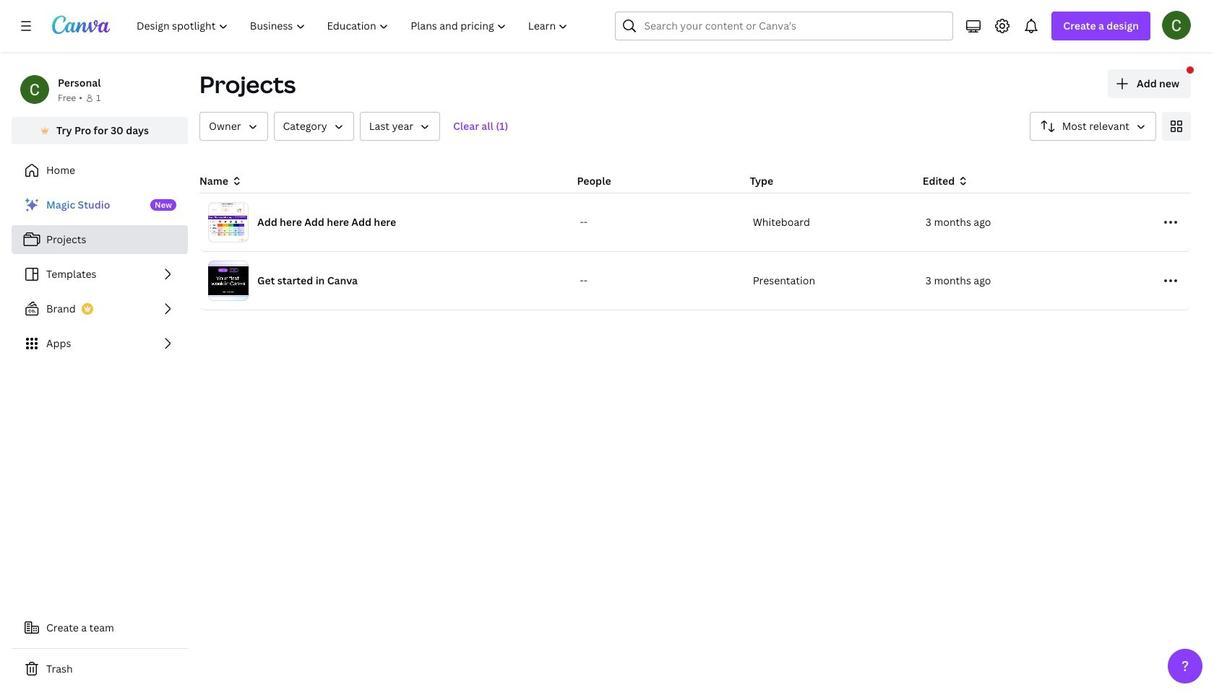Task type: locate. For each thing, give the bounding box(es) containing it.
Category button
[[274, 112, 354, 141]]

christina overa image
[[1162, 11, 1191, 40]]

Date modified button
[[360, 112, 440, 141]]

None search field
[[615, 12, 953, 40]]

Search search field
[[644, 12, 925, 40]]

Sort by button
[[1030, 112, 1156, 141]]

list
[[12, 191, 188, 358]]



Task type: describe. For each thing, give the bounding box(es) containing it.
Owner button
[[199, 112, 268, 141]]

top level navigation element
[[127, 12, 581, 40]]



Task type: vqa. For each thing, say whether or not it's contained in the screenshot.
search search field
yes



